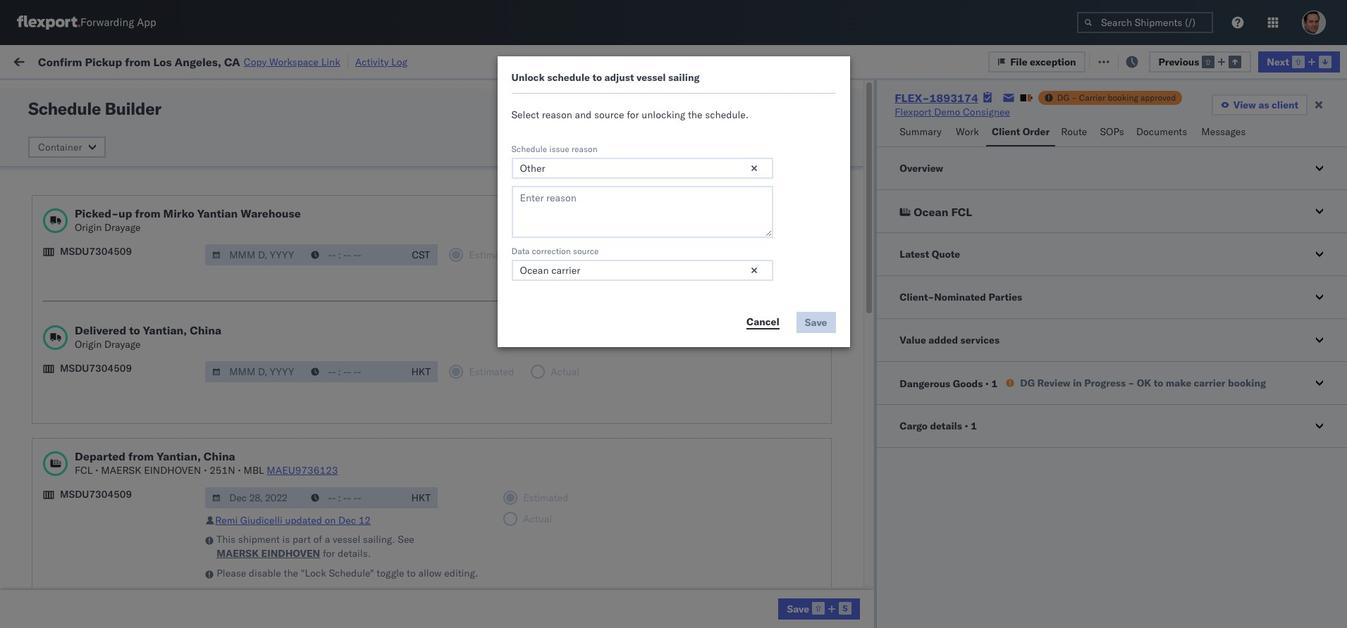 Task type: locate. For each thing, give the bounding box(es) containing it.
lhuu7894563, uetu5238478 for schedule delivery appointment
[[913, 309, 1057, 322]]

-- : -- -- text field
[[304, 245, 404, 266], [304, 362, 404, 383]]

1 vertical spatial flex-2130384
[[817, 558, 890, 571]]

consignee inside button
[[646, 115, 686, 125]]

0 vertical spatial container
[[913, 109, 950, 120]]

2 vertical spatial pdt,
[[286, 217, 308, 229]]

rotterdam, inside confirm pickup from rotterdam, netherlands
[[127, 581, 177, 594]]

0 vertical spatial gaurav
[[1194, 124, 1226, 136]]

uetu5238478 right nominated
[[988, 278, 1057, 291]]

5:30
[[238, 527, 259, 540], [238, 558, 259, 571]]

schedule delivery appointment button up confirm pickup from los angeles, ca link
[[32, 308, 173, 324]]

vessel inside the "this shipment is part of a vessel sailing. see maersk eindhoven for details."
[[333, 534, 360, 546]]

work down flexport demo consignee link on the right of the page
[[956, 125, 979, 138]]

documents for first upload customs clearance documents link from the top
[[157, 247, 208, 260]]

abcdefg78456546
[[1009, 279, 1104, 291], [1009, 310, 1104, 323], [1009, 372, 1104, 385]]

the left the schedule.
[[688, 109, 702, 121]]

4,
[[331, 155, 340, 167], [331, 186, 340, 198], [331, 217, 340, 229]]

vessel up details.
[[333, 534, 360, 546]]

delivery for 5:30
[[77, 526, 113, 539]]

1 horizontal spatial maersk
[[217, 548, 259, 560]]

0 vertical spatial rotterdam,
[[133, 426, 183, 439]]

1 account from the top
[[718, 403, 755, 416]]

11:00 pm pst, feb 2, 2023
[[238, 589, 366, 602]]

delivery
[[77, 185, 113, 198], [77, 309, 113, 322], [71, 371, 107, 384], [77, 402, 113, 415], [77, 526, 113, 539]]

0 vertical spatial 4,
[[331, 155, 340, 167]]

for inside the "this shipment is part of a vessel sailing. see maersk eindhoven for details."
[[323, 548, 335, 560]]

delivery up delivered
[[77, 309, 113, 322]]

0 vertical spatial work
[[154, 55, 179, 67]]

china for delivered to yantian, china
[[190, 324, 221, 338]]

2 vertical spatial netherlands
[[32, 595, 88, 608]]

work right import
[[154, 55, 179, 67]]

container inside container button
[[38, 141, 82, 154]]

0 horizontal spatial container
[[38, 141, 82, 154]]

5:30 for schedule delivery appointment
[[238, 527, 259, 540]]

1 upload customs clearance documents from the top
[[32, 247, 208, 260]]

origin down picked-
[[75, 221, 102, 234]]

hlxu8034992 for upload customs clearance documents
[[1062, 247, 1131, 260]]

ceau7522281, hlxu6269489, hlxu8034992 for schedule pickup from los angeles, ca
[[913, 216, 1131, 229]]

hkt
[[411, 366, 431, 379], [411, 492, 431, 505]]

1 vertical spatial dec
[[338, 515, 356, 527]]

flex-2130384 up save button
[[817, 558, 890, 571]]

11:00 down disable
[[238, 589, 265, 602]]

2130384 down 1662119
[[847, 527, 890, 540]]

nov for schedule delivery appointment
[[311, 186, 329, 198]]

latest quote button
[[877, 233, 1347, 276]]

appointment up up
[[115, 185, 173, 198]]

select
[[511, 109, 539, 121]]

5 flex-1846748 from the top
[[817, 248, 890, 260]]

4 account from the top
[[718, 527, 755, 540]]

3 integration test account - karl lagerfeld from the top
[[646, 496, 829, 509]]

0 vertical spatial 30,
[[322, 527, 337, 540]]

0 vertical spatial customs
[[67, 247, 107, 260]]

2 pdt, from the top
[[286, 186, 308, 198]]

dec right 'am'
[[304, 372, 323, 385]]

1 vertical spatial the
[[284, 567, 298, 580]]

pm
[[268, 155, 283, 167], [268, 186, 283, 198], [268, 217, 283, 229], [268, 248, 283, 260], [262, 434, 277, 447], [268, 465, 283, 478], [262, 496, 277, 509], [262, 527, 277, 540], [262, 558, 277, 571], [268, 589, 283, 602]]

2 integration from the top
[[646, 434, 694, 447]]

1 vertical spatial on
[[325, 515, 336, 527]]

1 horizontal spatial 1
[[992, 378, 998, 390]]

drayage down up
[[104, 221, 141, 234]]

4 flex-1889466 from the top
[[817, 372, 890, 385]]

2 vertical spatial mmm d, yyyy text field
[[205, 488, 305, 509]]

appointment for 4th schedule delivery appointment link from the bottom
[[115, 185, 173, 198]]

integration test account - karl lagerfeld
[[646, 403, 829, 416], [646, 434, 829, 447], [646, 496, 829, 509], [646, 527, 829, 540], [646, 558, 829, 571], [646, 589, 829, 602]]

3 1889466 from the top
[[847, 341, 890, 354]]

value added services button
[[877, 319, 1347, 362]]

0 horizontal spatial maersk
[[101, 465, 141, 477]]

booking right "carrier"
[[1108, 92, 1138, 103]]

1 schedule delivery appointment from the top
[[32, 185, 173, 198]]

schedule delivery appointment up delivered
[[32, 309, 173, 322]]

los for 5th schedule pickup from los angeles, ca link from the bottom
[[133, 123, 149, 136]]

3 1846748 from the top
[[847, 186, 890, 198]]

delivery inside "link"
[[71, 371, 107, 384]]

lock schedule
[[564, 137, 629, 149]]

container down flex-1893174 link at the top of page
[[913, 109, 950, 120]]

cargo
[[900, 420, 928, 433]]

jan
[[304, 434, 319, 447], [310, 465, 325, 478], [304, 496, 319, 509], [304, 527, 319, 540], [304, 558, 319, 571]]

dg left review
[[1020, 377, 1035, 389]]

2 flex-2130384 from the top
[[817, 558, 890, 571]]

client for client name
[[549, 115, 572, 125]]

1 vertical spatial 11:00
[[238, 589, 265, 602]]

container for container
[[38, 141, 82, 154]]

jaehyung
[[1194, 403, 1236, 416]]

11:00 for 11:00 pm pst, feb 2, 2023
[[238, 589, 265, 602]]

2 vertical spatial test123456
[[1009, 186, 1068, 198]]

1 schedule pickup from rotterdam, netherlands button from the top
[[32, 425, 211, 455]]

customs down picked-
[[67, 247, 107, 260]]

schedule pickup from rotterdam, netherlands button for 5:30 pm pst, jan 30, 2023
[[32, 550, 211, 579]]

lhuu7894563, down nominated
[[913, 309, 985, 322]]

delivery down confirm delivery button
[[77, 402, 113, 415]]

updated
[[285, 515, 322, 527]]

schedule delivery appointment link up delivered
[[32, 308, 173, 323]]

filtered by:
[[14, 86, 65, 99]]

8:30 up mbl
[[238, 434, 259, 447]]

my
[[14, 51, 37, 71]]

2 gvcu5265864 from the top
[[913, 434, 982, 446]]

client
[[1272, 99, 1299, 111]]

client-nominated parties
[[900, 291, 1022, 304]]

allow
[[418, 567, 442, 580]]

upload for first upload customs clearance documents link from the bottom of the page
[[32, 495, 64, 508]]

omkar
[[1194, 155, 1224, 167]]

1 horizontal spatial on
[[346, 55, 357, 67]]

file exception up mbl/mawb numbers
[[1010, 55, 1076, 68]]

2 upload from the top
[[32, 495, 64, 508]]

documents for first upload customs clearance documents link from the bottom of the page
[[157, 495, 208, 508]]

upload customs clearance documents link down up
[[32, 246, 208, 260]]

0 horizontal spatial consignee
[[646, 115, 686, 125]]

work button
[[950, 119, 986, 147]]

ceau7522281, hlxu6269489, hlxu8034992
[[913, 123, 1131, 136], [913, 154, 1131, 167], [913, 185, 1131, 198], [913, 216, 1131, 229], [913, 247, 1131, 260]]

rotterdam, for 8:30 pm pst, jan 23, 2023
[[133, 426, 183, 439]]

5 integration test account - karl lagerfeld from the top
[[646, 558, 829, 571]]

customs inside upload customs clearance documents button
[[67, 247, 107, 260]]

3 lhuu7894563, uetu5238478 from the top
[[913, 340, 1057, 353]]

2 lhuu7894563, from the top
[[913, 309, 985, 322]]

flex-1846748 for schedule delivery appointment
[[817, 186, 890, 198]]

resize handle column header
[[213, 109, 229, 629], [377, 109, 394, 629], [429, 109, 446, 629], [525, 109, 542, 629], [622, 109, 639, 629], [770, 109, 787, 629], [889, 109, 906, 629], [985, 109, 1002, 629], [1170, 109, 1187, 629], [1267, 109, 1284, 629], [1311, 109, 1328, 629]]

lhuu7894563, uetu5238478 for confirm pickup from los angeles, ca
[[913, 340, 1057, 353]]

2 gaurav from the top
[[1194, 186, 1226, 198]]

0 horizontal spatial dec
[[304, 372, 323, 385]]

ceau7522281, for schedule pickup from los angeles, ca
[[913, 216, 985, 229]]

2 integration test account - karl lagerfeld from the top
[[646, 434, 829, 447]]

schedule delivery appointment for 3rd schedule delivery appointment link from the bottom
[[32, 309, 173, 322]]

1 5:30 pm pst, jan 30, 2023 from the top
[[238, 527, 364, 540]]

schedule delivery appointment up confirm pickup from rotterdam, netherlands
[[32, 526, 173, 539]]

abcdefg78456546 down latest quote button
[[1009, 279, 1104, 291]]

lhuu7894563, uetu5238478 up goods
[[913, 340, 1057, 353]]

1 vertical spatial gaurav jawla
[[1194, 186, 1253, 198]]

for up builder
[[135, 87, 147, 98]]

4 lhuu7894563, from the top
[[913, 372, 985, 384]]

overview button
[[877, 147, 1347, 190]]

5:30 for schedule pickup from rotterdam, netherlands
[[238, 558, 259, 571]]

lhuu7894563, up dangerous goods • 1
[[913, 340, 985, 353]]

uetu5238478 right goods
[[988, 372, 1057, 384]]

msdu7304509 down "departed" at bottom left
[[60, 489, 132, 501]]

message
[[190, 55, 229, 67]]

0 vertical spatial eindhoven
[[144, 465, 201, 477]]

container button
[[28, 137, 106, 158]]

batch action
[[1268, 55, 1329, 67]]

dg up mbl/mawb numbers
[[1057, 92, 1070, 103]]

numbers inside "button"
[[1060, 115, 1095, 125]]

schedule"
[[329, 567, 374, 580]]

client name
[[549, 115, 597, 125]]

5:30 pm pst, jan 30, 2023 for schedule delivery appointment
[[238, 527, 364, 540]]

1 vertical spatial gaurav
[[1194, 186, 1226, 198]]

container inside container numbers button
[[913, 109, 950, 120]]

ceau7522281, down demo
[[913, 123, 985, 136]]

1 horizontal spatial container
[[913, 109, 950, 120]]

1 vertical spatial msdu7304509
[[60, 362, 132, 375]]

netherlands inside confirm pickup from rotterdam, netherlands
[[32, 595, 88, 608]]

30,
[[322, 527, 337, 540], [322, 558, 337, 571]]

1 vertical spatial 11:59 pm pdt, nov 4, 2022
[[238, 186, 367, 198]]

30, right part
[[322, 527, 337, 540]]

schedule delivery appointment button down confirm delivery button
[[32, 401, 173, 417]]

1 upload customs clearance documents link from the top
[[32, 246, 208, 260]]

1846748
[[847, 124, 890, 136], [847, 155, 890, 167], [847, 186, 890, 198], [847, 217, 890, 229], [847, 248, 890, 260]]

1 vertical spatial dg
[[1020, 377, 1035, 389]]

confirm inside "link"
[[32, 371, 68, 384]]

760
[[260, 55, 278, 67]]

vessel
[[637, 71, 666, 84], [333, 534, 360, 546]]

1 gaurav from the top
[[1194, 124, 1226, 136]]

1 5:30 from the top
[[238, 527, 259, 540]]

msdu7304509 down picked-
[[60, 245, 132, 258]]

1 vertical spatial 1
[[971, 420, 977, 433]]

numbers inside container numbers
[[913, 121, 947, 131]]

account
[[718, 403, 755, 416], [718, 434, 755, 447], [718, 496, 755, 509], [718, 527, 755, 540], [718, 558, 755, 571], [718, 589, 755, 602]]

confirm pickup from rotterdam, netherlands link
[[32, 581, 211, 609]]

appointment for 2nd schedule delivery appointment link from the bottom of the page
[[115, 402, 173, 415]]

8:30 for 8:30 pm pst, jan 23, 2023
[[238, 434, 259, 447]]

lhuu7894563, uetu5238478 up services at the right
[[913, 309, 1057, 322]]

1 vertical spatial 24,
[[328, 465, 343, 478]]

0 vertical spatial dec
[[304, 372, 323, 385]]

flex-2130384 for schedule delivery appointment
[[817, 527, 890, 540]]

0 vertical spatial schedule pickup from rotterdam, netherlands
[[32, 426, 183, 453]]

los for confirm pickup from los angeles, ca link
[[127, 340, 143, 353]]

1 schedule pickup from rotterdam, netherlands link from the top
[[32, 425, 211, 454]]

0 vertical spatial gaurav jawla
[[1194, 124, 1253, 136]]

0 horizontal spatial the
[[284, 567, 298, 580]]

1 vertical spatial jawla
[[1229, 186, 1253, 198]]

jaehyung choi - test origin agent
[[1194, 403, 1347, 416]]

eindhoven inside the "this shipment is part of a vessel sailing. see maersk eindhoven for details."
[[261, 548, 320, 560]]

1 vertical spatial reason
[[572, 144, 598, 154]]

0 horizontal spatial numbers
[[913, 121, 947, 131]]

2 hkt from the top
[[411, 492, 431, 505]]

delivery down 'confirm pickup from los angeles, ca' button
[[71, 371, 107, 384]]

schedule for schedule pickup from rotterdam, netherlands button corresponding to 5:30 pm pst, jan 30, 2023
[[32, 550, 74, 563]]

3 resize handle column header from the left
[[429, 109, 446, 629]]

1 vertical spatial upload customs clearance documents link
[[32, 495, 208, 509]]

forwarding
[[80, 16, 134, 29]]

0 vertical spatial upload
[[32, 247, 64, 260]]

2 lhuu7894563, uetu5238478 from the top
[[913, 309, 1057, 322]]

make
[[1166, 377, 1191, 389]]

0 vertical spatial on
[[346, 55, 357, 67]]

2 vertical spatial for
[[323, 548, 335, 560]]

Search Work text field
[[873, 50, 1026, 72]]

carrier
[[1079, 92, 1106, 103]]

1 vertical spatial for
[[627, 109, 639, 121]]

and
[[575, 109, 592, 121]]

0 vertical spatial 1
[[992, 378, 998, 390]]

yantian, for from
[[157, 450, 201, 464]]

1 appointment from the top
[[115, 185, 173, 198]]

yantian, inside delivered to yantian, china origin drayage
[[143, 324, 187, 338]]

5:30 pm pst, jan 30, 2023 for schedule pickup from rotterdam, netherlands
[[238, 558, 364, 571]]

name
[[574, 115, 597, 125]]

file up dg - carrier booking approved
[[1106, 55, 1123, 67]]

ceau7522281,
[[913, 123, 985, 136], [913, 154, 985, 167], [913, 185, 985, 198], [913, 216, 985, 229], [913, 247, 985, 260]]

0 horizontal spatial file
[[1010, 55, 1028, 68]]

0 vertical spatial vessel
[[637, 71, 666, 84]]

from
[[125, 55, 150, 69], [110, 123, 130, 136], [110, 154, 130, 167], [135, 207, 160, 221], [110, 216, 130, 229], [110, 278, 130, 291], [104, 340, 125, 353], [110, 426, 130, 439], [128, 450, 154, 464], [110, 464, 130, 477], [110, 550, 130, 563], [104, 581, 125, 594]]

confirm delivery link
[[32, 370, 107, 385]]

schedule delivery appointment button up confirm pickup from rotterdam, netherlands
[[32, 526, 173, 541]]

part
[[292, 534, 311, 546]]

30, for schedule delivery appointment
[[322, 527, 337, 540]]

2 2130384 from the top
[[847, 558, 890, 571]]

flexport demo consignee link
[[895, 105, 1010, 119]]

to left adjust
[[592, 71, 602, 84]]

client left and
[[549, 115, 572, 125]]

consignee up work button
[[963, 106, 1010, 118]]

0 vertical spatial mmm d, yyyy text field
[[205, 245, 305, 266]]

Other text field
[[511, 158, 773, 179]]

maersk inside departed from yantian, china fcl • maersk eindhoven • 251n • mbl maeu9736123
[[101, 465, 141, 477]]

exception up mbl/mawb numbers
[[1030, 55, 1076, 68]]

schedule pickup from rotterdam, netherlands link for 5:30 pm pst, jan 30, 2023
[[32, 550, 211, 578]]

schedule delivery appointment for 4th schedule delivery appointment link from the bottom
[[32, 185, 173, 198]]

numbers down "carrier"
[[1060, 115, 1095, 125]]

gaurav down omkar
[[1194, 186, 1226, 198]]

1 vertical spatial vessel
[[333, 534, 360, 546]]

0 vertical spatial for
[[135, 87, 147, 98]]

ocean inside button
[[914, 205, 948, 219]]

test
[[611, 124, 630, 136], [708, 124, 726, 136], [611, 155, 630, 167], [708, 155, 726, 167], [611, 186, 630, 198], [708, 186, 726, 198], [611, 248, 630, 260], [708, 248, 726, 260], [611, 279, 630, 291], [708, 279, 726, 291], [611, 341, 630, 354], [708, 341, 726, 354], [611, 372, 630, 385], [697, 403, 716, 416], [1270, 403, 1289, 416], [697, 434, 716, 447], [697, 496, 716, 509], [697, 527, 716, 540], [697, 558, 716, 571], [697, 589, 716, 602]]

schedule for third schedule delivery appointment button
[[32, 402, 74, 415]]

2 schedule pickup from rotterdam, netherlands link from the top
[[32, 550, 211, 578]]

3 ceau7522281, hlxu6269489, hlxu8034992 from the top
[[913, 185, 1131, 198]]

cargo details • 1
[[900, 420, 977, 433]]

angeles, for second schedule pickup from los angeles, ca link from the bottom
[[151, 278, 190, 291]]

schedule pickup from rotterdam, netherlands
[[32, 426, 183, 453], [32, 550, 183, 577]]

dec left 12
[[338, 515, 356, 527]]

origin
[[75, 221, 102, 234], [75, 338, 102, 351], [1292, 403, 1319, 416]]

netherlands for 8:30 pm pst, jan 23, 2023
[[32, 440, 88, 453]]

1 ceau7522281, from the top
[[913, 123, 985, 136]]

msdu7304509 for picked-up from mirko yantian warehouse
[[60, 245, 132, 258]]

forwarding app
[[80, 16, 156, 29]]

4 1846748 from the top
[[847, 217, 890, 229]]

2 4, from the top
[[331, 186, 340, 198]]

3 flex-1846748 from the top
[[817, 186, 890, 198]]

schedule for 8:30 pm pst, jan 23, 2023 schedule pickup from rotterdam, netherlands button
[[32, 426, 74, 439]]

schedule pickup from rotterdam, netherlands button for 8:30 pm pst, jan 23, 2023
[[32, 425, 211, 455]]

maersk down this
[[217, 548, 259, 560]]

schedule for fourth schedule delivery appointment button from the bottom
[[32, 185, 74, 198]]

1 vertical spatial eindhoven
[[261, 548, 320, 560]]

yantian
[[197, 207, 238, 221]]

2 30, from the top
[[322, 558, 337, 571]]

2 netherlands from the top
[[32, 564, 88, 577]]

confirm pickup from los angeles, ca link
[[32, 339, 200, 354]]

1 vertical spatial upload
[[32, 495, 64, 508]]

8:30 up giudicelli
[[238, 496, 259, 509]]

0 vertical spatial abcdefg78456546
[[1009, 279, 1104, 291]]

4 flex-2130387 from the top
[[817, 589, 890, 602]]

maersk
[[101, 465, 141, 477], [217, 548, 259, 560]]

lhuu7894563, uetu5238478 down services at the right
[[913, 372, 1057, 384]]

4 schedule delivery appointment from the top
[[32, 526, 173, 539]]

0 vertical spatial 2130384
[[847, 527, 890, 540]]

exception
[[1126, 55, 1172, 67], [1030, 55, 1076, 68]]

import work button
[[114, 45, 184, 77]]

schedule
[[547, 71, 590, 84]]

1 : from the left
[[102, 87, 105, 98]]

MMM D, YYYY text field
[[205, 245, 305, 266], [205, 362, 305, 383], [205, 488, 305, 509]]

1 lhuu7894563, uetu5238478 from the top
[[913, 278, 1057, 291]]

1 vertical spatial schedule pickup from rotterdam, netherlands link
[[32, 550, 211, 578]]

5 schedule pickup from los angeles, ca from the top
[[32, 464, 206, 477]]

2 8:30 from the top
[[238, 496, 259, 509]]

client for client order
[[992, 125, 1020, 138]]

angeles, inside confirm pickup from los angeles, ca link
[[146, 340, 184, 353]]

batch action button
[[1246, 50, 1338, 72]]

0 vertical spatial 5:30 pm pst, jan 30, 2023
[[238, 527, 364, 540]]

1 vertical spatial customs
[[67, 495, 107, 508]]

unlocking
[[642, 109, 685, 121]]

to up confirm pickup from los angeles, ca
[[129, 324, 140, 338]]

reason right issue
[[572, 144, 598, 154]]

appointment up delivered to yantian, china origin drayage
[[115, 309, 173, 322]]

3 lagerfeld from the top
[[787, 496, 829, 509]]

container numbers button
[[906, 106, 988, 132]]

11:00 down warehouse
[[238, 248, 265, 260]]

1 vertical spatial origin
[[75, 338, 102, 351]]

1 ceau7522281, hlxu6269489, hlxu8034992 from the top
[[913, 123, 1131, 136]]

reason
[[542, 109, 572, 121], [572, 144, 598, 154]]

yantian, inside departed from yantian, china fcl • maersk eindhoven • 251n • mbl maeu9736123
[[157, 450, 201, 464]]

1 lhuu7894563, from the top
[[913, 278, 985, 291]]

upload for first upload customs clearance documents link from the top
[[32, 247, 64, 260]]

value added services
[[900, 334, 1000, 347]]

jan left 23,
[[304, 434, 319, 447]]

flexport. image
[[17, 16, 80, 30]]

origin inside delivered to yantian, china origin drayage
[[75, 338, 102, 351]]

1 horizontal spatial consignee
[[963, 106, 1010, 118]]

reason left and
[[542, 109, 572, 121]]

0 vertical spatial origin
[[75, 221, 102, 234]]

china inside departed from yantian, china fcl • maersk eindhoven • 251n • mbl maeu9736123
[[204, 450, 235, 464]]

flex-1846748 for upload customs clearance documents
[[817, 248, 890, 260]]

booking up choi
[[1228, 377, 1266, 389]]

china inside delivered to yantian, china origin drayage
[[190, 324, 221, 338]]

0 vertical spatial yantian,
[[143, 324, 187, 338]]

schedule delivery appointment up picked-
[[32, 185, 173, 198]]

ceau7522281, down overview
[[913, 185, 985, 198]]

1 8:30 from the top
[[238, 434, 259, 447]]

eindhoven left 251n
[[144, 465, 201, 477]]

2022
[[343, 155, 367, 167], [343, 186, 367, 198], [343, 217, 367, 229], [342, 248, 367, 260], [343, 372, 368, 385]]

mbl/mawb
[[1009, 115, 1058, 125]]

2 vertical spatial 11:59 pm pdt, nov 4, 2022
[[238, 217, 367, 229]]

netherlands for 5:30 pm pst, jan 30, 2023
[[32, 564, 88, 577]]

• right goods
[[985, 378, 989, 390]]

client left the order
[[992, 125, 1020, 138]]

documents down the "approved"
[[1136, 125, 1187, 138]]

0 horizontal spatial client
[[549, 115, 572, 125]]

1 11:00 from the top
[[238, 248, 265, 260]]

consignee down sailing
[[646, 115, 686, 125]]

lhuu7894563, uetu5238478 for schedule pickup from los angeles, ca
[[913, 278, 1057, 291]]

jan down of
[[304, 558, 319, 571]]

1 maeu9408431 from the top
[[1009, 403, 1080, 416]]

2 jawla from the top
[[1229, 186, 1253, 198]]

0 vertical spatial gvcu5265864
[[913, 403, 982, 415]]

0 horizontal spatial exception
[[1030, 55, 1076, 68]]

2 schedule delivery appointment from the top
[[32, 309, 173, 322]]

2 vertical spatial 4,
[[331, 217, 340, 229]]

1 schedule pickup from rotterdam, netherlands from the top
[[32, 426, 183, 453]]

1 vertical spatial yantian,
[[157, 450, 201, 464]]

1846748 for schedule delivery appointment
[[847, 186, 890, 198]]

for down a
[[323, 548, 335, 560]]

source
[[594, 109, 624, 121], [573, 246, 599, 256]]

schedule delivery appointment for 2nd schedule delivery appointment link from the bottom of the page
[[32, 402, 173, 415]]

1 msdu7304509 from the top
[[60, 245, 132, 258]]

4 ceau7522281, hlxu6269489, hlxu8034992 from the top
[[913, 216, 1131, 229]]

1 mmm d, yyyy text field from the top
[[205, 245, 305, 266]]

appointment up "confirm pickup from rotterdam, netherlands" link
[[115, 526, 173, 539]]

upload customs clearance documents link down "departed" at bottom left
[[32, 495, 208, 509]]

3 schedule pickup from los angeles, ca link from the top
[[32, 215, 206, 229]]

3 11:59 from the top
[[238, 217, 265, 229]]

ceau7522281, up quote
[[913, 216, 985, 229]]

1 vertical spatial clearance
[[109, 495, 154, 508]]

for left unlocking
[[627, 109, 639, 121]]

dg
[[1057, 92, 1070, 103], [1020, 377, 1035, 389]]

flex-2130387 button
[[794, 399, 893, 419], [794, 399, 893, 419], [794, 430, 893, 450], [794, 430, 893, 450], [794, 492, 893, 512], [794, 492, 893, 512], [794, 585, 893, 605], [794, 585, 893, 605]]

1 vertical spatial netherlands
[[32, 564, 88, 577]]

5:30 pm pst, jan 30, 2023
[[238, 527, 364, 540], [238, 558, 364, 571]]

schedule delivery appointment link up confirm pickup from rotterdam, netherlands
[[32, 526, 173, 540]]

abcdefg78456546 down value added services button
[[1009, 372, 1104, 385]]

24, up 28,
[[328, 465, 343, 478]]

eindhoven
[[144, 465, 201, 477], [261, 548, 320, 560]]

0 vertical spatial -- : -- -- text field
[[304, 245, 404, 266]]

abcdefg78456546 for schedule delivery appointment
[[1009, 310, 1104, 323]]

lhuu7894563, down quote
[[913, 278, 985, 291]]

dg for dg review in progress - ok to make carrier booking
[[1020, 377, 1035, 389]]

6 lagerfeld from the top
[[787, 589, 829, 602]]

china for departed from yantian, china
[[204, 450, 235, 464]]

documents down picked-up from mirko yantian warehouse origin drayage
[[157, 247, 208, 260]]

route button
[[1055, 119, 1094, 147]]

appointment up "departed" at bottom left
[[115, 402, 173, 415]]

0 vertical spatial jawla
[[1229, 124, 1253, 136]]

pst,
[[286, 248, 307, 260], [280, 372, 302, 385], [280, 434, 301, 447], [286, 465, 307, 478], [280, 496, 301, 509], [280, 527, 301, 540], [280, 558, 301, 571], [286, 589, 307, 602]]

clearance down up
[[109, 247, 154, 260]]

remi giudicelli updated on dec 12 button
[[215, 515, 371, 527]]

flex-2130384 down flex-1662119 at bottom right
[[817, 527, 890, 540]]

gaurav
[[1194, 124, 1226, 136], [1194, 186, 1226, 198]]

1 vertical spatial maersk
[[217, 548, 259, 560]]

toggle
[[377, 567, 404, 580]]

1 integration test account - karl lagerfeld from the top
[[646, 403, 829, 416]]

24, up 23,
[[325, 372, 341, 385]]

msdu7304509 down 'confirm pickup from los angeles, ca' button
[[60, 362, 132, 375]]

4 1889466 from the top
[[847, 372, 890, 385]]

0 vertical spatial clearance
[[109, 247, 154, 260]]

2 11:59 from the top
[[238, 186, 265, 198]]

is
[[282, 534, 290, 546]]

delivery for 11:59
[[77, 185, 113, 198]]

gvcu5265864 down details at the right of the page
[[913, 434, 982, 446]]

1 vertical spatial abcdefg78456546
[[1009, 310, 1104, 323]]

abcdefg78456546 for schedule pickup from los angeles, ca
[[1009, 279, 1104, 291]]

gaurav up omkar
[[1194, 124, 1226, 136]]

3 karl from the top
[[767, 496, 785, 509]]

from inside confirm pickup from rotterdam, netherlands
[[104, 581, 125, 594]]

1 vertical spatial 2130384
[[847, 558, 890, 571]]

1 right details at the right of the page
[[971, 420, 977, 433]]

7 resize handle column header from the left
[[889, 109, 906, 629]]

fcl
[[484, 124, 502, 136], [484, 155, 502, 167], [484, 186, 502, 198], [951, 205, 972, 219], [484, 217, 502, 229], [484, 248, 502, 260], [484, 279, 502, 291], [484, 310, 502, 323], [484, 341, 502, 354], [484, 372, 502, 385], [484, 434, 502, 447], [75, 465, 93, 477], [484, 496, 502, 509], [484, 527, 502, 540], [484, 558, 502, 571], [484, 589, 502, 602]]

8,
[[330, 248, 340, 260]]

upload customs clearance documents down up
[[32, 247, 208, 260]]

file up mbl/mawb
[[1010, 55, 1028, 68]]

4 lhuu7894563, uetu5238478 from the top
[[913, 372, 1057, 384]]

0 vertical spatial upload customs clearance documents link
[[32, 246, 208, 260]]

documents down departed from yantian, china fcl • maersk eindhoven • 251n • mbl maeu9736123
[[157, 495, 208, 508]]

1 vertical spatial schedule pickup from rotterdam, netherlands
[[32, 550, 183, 577]]

1 vertical spatial 8:30
[[238, 496, 259, 509]]

0 vertical spatial 24,
[[325, 372, 341, 385]]

3 mmm d, yyyy text field from the top
[[205, 488, 305, 509]]

schedule pickup from los angeles, ca down "departed" at bottom left
[[32, 464, 206, 477]]

hlxu6269489, for schedule pickup from los angeles, ca
[[988, 216, 1060, 229]]

confirm inside confirm pickup from rotterdam, netherlands
[[32, 581, 68, 594]]

drayage down delivered
[[104, 338, 141, 351]]

hlxu6269489,
[[988, 123, 1060, 136], [988, 154, 1060, 167], [988, 185, 1060, 198], [988, 216, 1060, 229], [988, 247, 1060, 260]]

0 vertical spatial 11:00
[[238, 248, 265, 260]]

source right correction
[[573, 246, 599, 256]]

work,
[[149, 87, 171, 98]]

5 resize handle column header from the left
[[622, 109, 639, 629]]

3 hlxu6269489, from the top
[[988, 185, 1060, 198]]

0 vertical spatial msdu7304509
[[60, 245, 132, 258]]

4 appointment from the top
[[115, 526, 173, 539]]

customs
[[67, 247, 107, 260], [67, 495, 107, 508]]

numbers for container numbers
[[913, 121, 947, 131]]

lhuu7894563, for schedule pickup from los angeles, ca
[[913, 278, 985, 291]]

1 4, from the top
[[331, 155, 340, 167]]

1 horizontal spatial vessel
[[637, 71, 666, 84]]

5:30 down shipment
[[238, 558, 259, 571]]

jawla down view
[[1229, 124, 1253, 136]]

1 flex-2130387 from the top
[[817, 403, 890, 416]]

jawla down savant in the right of the page
[[1229, 186, 1253, 198]]

schedule pickup from los angeles, ca button
[[32, 122, 206, 138], [32, 153, 206, 169], [32, 215, 206, 231], [32, 277, 206, 293], [32, 464, 206, 479]]

eindhoven down is
[[261, 548, 320, 560]]

2 horizontal spatial for
[[627, 109, 639, 121]]

upload inside button
[[32, 247, 64, 260]]

1 vertical spatial 30,
[[322, 558, 337, 571]]

Enter reason text field
[[511, 186, 773, 238]]

0 horizontal spatial eindhoven
[[144, 465, 201, 477]]

4 ceau7522281, from the top
[[913, 216, 985, 229]]

: for status
[[102, 87, 105, 98]]

los for second schedule pickup from los angeles, ca link from the bottom
[[133, 278, 149, 291]]

los for third schedule pickup from los angeles, ca link from the bottom of the page
[[133, 216, 149, 229]]

2 maeu9408431 from the top
[[1009, 434, 1080, 447]]

import
[[120, 55, 152, 67]]

1 horizontal spatial dec
[[338, 515, 356, 527]]

0 vertical spatial netherlands
[[32, 440, 88, 453]]

2 uetu5238478 from the top
[[988, 309, 1057, 322]]

gaurav jawla up "omkar savant"
[[1194, 124, 1253, 136]]

0 vertical spatial dg
[[1057, 92, 1070, 103]]

11:59 pm pdt, nov 4, 2022 for schedule delivery appointment
[[238, 186, 367, 198]]

los inside button
[[127, 340, 143, 353]]

: for snoozed
[[328, 87, 330, 98]]

0 vertical spatial 11:59 pm pdt, nov 4, 2022
[[238, 155, 367, 167]]

by:
[[51, 86, 65, 99]]



Task type: vqa. For each thing, say whether or not it's contained in the screenshot.
second zhao from the bottom of the page
no



Task type: describe. For each thing, give the bounding box(es) containing it.
2 schedule delivery appointment button from the top
[[32, 308, 173, 324]]

remi giudicelli updated on dec 12
[[215, 515, 371, 527]]

maersk eindhoven link
[[217, 547, 320, 561]]

8:30 pm pst, jan 28, 2023
[[238, 496, 364, 509]]

picked-up from mirko yantian warehouse origin drayage
[[75, 207, 301, 234]]

1 11:59 pm pdt, nov 4, 2022 from the top
[[238, 155, 367, 167]]

activity
[[355, 55, 389, 68]]

pdt, for schedule delivery appointment
[[286, 186, 308, 198]]

1 vertical spatial work
[[956, 125, 979, 138]]

flex-1893174
[[895, 91, 978, 105]]

eindhoven inside departed from yantian, china fcl • maersk eindhoven • 251n • mbl maeu9736123
[[144, 465, 201, 477]]

11:59 pm pst, jan 24, 2023
[[238, 465, 370, 478]]

6 account from the top
[[718, 589, 755, 602]]

workitem button
[[8, 112, 215, 126]]

1 1846748 from the top
[[847, 124, 890, 136]]

los for 4th schedule pickup from los angeles, ca link from the bottom of the page
[[133, 154, 149, 167]]

-- : -- -- text field
[[304, 488, 404, 509]]

mbl
[[244, 465, 264, 477]]

flex-1893174 link
[[895, 91, 978, 105]]

ok
[[1137, 377, 1151, 389]]

in
[[1073, 377, 1082, 389]]

2 account from the top
[[718, 434, 755, 447]]

maersk inside the "this shipment is part of a vessel sailing. see maersk eindhoven for details."
[[217, 548, 259, 560]]

rotterdam, for 5:30 pm pst, jan 30, 2023
[[133, 550, 183, 563]]

confirm for confirm pickup from rotterdam, netherlands
[[32, 581, 68, 594]]

jan down 23,
[[310, 465, 325, 478]]

Search Shipments (/) text field
[[1077, 12, 1213, 33]]

clearance inside button
[[109, 247, 154, 260]]

details
[[930, 420, 962, 433]]

hlxu8034992 for schedule pickup from los angeles, ca
[[1062, 216, 1131, 229]]

4 schedule pickup from los angeles, ca button from the top
[[32, 277, 206, 293]]

schedule pickup from rotterdam, netherlands for 5:30 pm pst, jan 30, 2023
[[32, 550, 183, 577]]

1 for cargo details • 1
[[971, 420, 977, 433]]

4, for schedule pickup from los angeles, ca
[[331, 217, 340, 229]]

2 schedule pickup from los angeles, ca link from the top
[[32, 153, 206, 167]]

6 integration test account - karl lagerfeld from the top
[[646, 589, 829, 602]]

numbers for mbl/mawb numbers
[[1060, 115, 1095, 125]]

pdt, for schedule pickup from los angeles, ca
[[286, 217, 308, 229]]

services
[[960, 334, 1000, 347]]

save button
[[779, 599, 860, 620]]

4 schedule delivery appointment button from the top
[[32, 526, 173, 541]]

ceau7522281, hlxu6269489, hlxu8034992 for upload customs clearance documents
[[913, 247, 1131, 260]]

confirm for confirm delivery
[[32, 371, 68, 384]]

to left allow
[[407, 567, 416, 580]]

schedule for 3rd schedule pickup from los angeles, ca button from the bottom of the page
[[32, 216, 74, 229]]

risk
[[292, 55, 309, 67]]

app
[[137, 16, 156, 29]]

confirm pickup from los angeles, ca
[[32, 340, 200, 353]]

confirm pickup from rotterdam, netherlands button
[[32, 581, 211, 610]]

to inside delivered to yantian, china origin drayage
[[129, 324, 140, 338]]

1846748 for upload customs clearance documents
[[847, 248, 890, 260]]

2 hlxu6269489, from the top
[[988, 154, 1060, 167]]

sailing
[[668, 71, 700, 84]]

schedule for fourth schedule pickup from los angeles, ca button from the bottom of the page
[[32, 154, 74, 167]]

schedule for second schedule pickup from los angeles, ca button from the bottom
[[32, 278, 74, 291]]

2 schedule delivery appointment link from the top
[[32, 308, 173, 323]]

uetu5238478 for schedule pickup from los angeles, ca
[[988, 278, 1057, 291]]

confirm delivery
[[32, 371, 107, 384]]

copy
[[244, 55, 267, 68]]

2 customs from the top
[[67, 495, 107, 508]]

log
[[391, 55, 407, 68]]

1 vertical spatial source
[[573, 246, 599, 256]]

next button
[[1259, 51, 1340, 72]]

5 integration from the top
[[646, 558, 694, 571]]

1 lagerfeld from the top
[[787, 403, 829, 416]]

review
[[1037, 377, 1071, 389]]

container for container numbers
[[913, 109, 950, 120]]

maeu9736123
[[267, 465, 338, 477]]

6 integration from the top
[[646, 589, 694, 602]]

flex-1846748 for schedule pickup from los angeles, ca
[[817, 217, 890, 229]]

1 resize handle column header from the left
[[213, 109, 229, 629]]

1 schedule delivery appointment link from the top
[[32, 184, 173, 198]]

angeles, for confirm pickup from los angeles, ca link
[[146, 340, 184, 353]]

• left 251n
[[204, 465, 207, 477]]

8 resize handle column header from the left
[[985, 109, 1002, 629]]

ocean fcl button
[[877, 190, 1347, 233]]

confirm delivery button
[[32, 370, 107, 386]]

1 gaurav jawla from the top
[[1194, 124, 1253, 136]]

drayage inside delivered to yantian, china origin drayage
[[104, 338, 141, 351]]

snoozed
[[295, 87, 328, 98]]

2 1846748 from the top
[[847, 155, 890, 167]]

• left mbl
[[238, 465, 241, 477]]

2 ceau7522281, hlxu6269489, hlxu8034992 from the top
[[913, 154, 1131, 167]]

2130384 for schedule pickup from rotterdam, netherlands
[[847, 558, 890, 571]]

hlxu6269489, for upload customs clearance documents
[[988, 247, 1060, 260]]

1 gvcu5265864 from the top
[[913, 403, 982, 415]]

0 horizontal spatial for
[[135, 87, 147, 98]]

lock
[[564, 137, 585, 149]]

8:30 for 8:30 pm pst, jan 28, 2023
[[238, 496, 259, 509]]

2 2130387 from the top
[[847, 434, 890, 447]]

angeles, for 5th schedule pickup from los angeles, ca link from the bottom
[[151, 123, 190, 136]]

3 schedule pickup from los angeles, ca button from the top
[[32, 215, 206, 231]]

1 horizontal spatial file
[[1106, 55, 1123, 67]]

feb
[[310, 589, 327, 602]]

origin inside picked-up from mirko yantian warehouse origin drayage
[[75, 221, 102, 234]]

appointment for 1st schedule delivery appointment link from the bottom of the page
[[115, 526, 173, 539]]

4 11:59 from the top
[[238, 465, 265, 478]]

1 11:59 from the top
[[238, 155, 265, 167]]

5 schedule pickup from los angeles, ca button from the top
[[32, 464, 206, 479]]

1 horizontal spatial file exception
[[1106, 55, 1172, 67]]

4, for schedule delivery appointment
[[331, 186, 340, 198]]

9 resize handle column header from the left
[[1170, 109, 1187, 629]]

0 vertical spatial reason
[[542, 109, 572, 121]]

2 flex-1889466 from the top
[[817, 310, 890, 323]]

from inside departed from yantian, china fcl • maersk eindhoven • 251n • mbl maeu9736123
[[128, 450, 154, 464]]

ca inside button
[[187, 340, 200, 353]]

workspace
[[269, 55, 319, 68]]

angeles, for 4th schedule pickup from los angeles, ca link from the bottom of the page
[[151, 154, 190, 167]]

• down "departed" at bottom left
[[95, 465, 98, 477]]

2 flex-1846748 from the top
[[817, 155, 890, 167]]

save
[[787, 603, 809, 616]]

schedule for fifth schedule pickup from los angeles, ca button from the top
[[32, 464, 74, 477]]

schedule pickup from rotterdam, netherlands for 8:30 pm pst, jan 23, 2023
[[32, 426, 183, 453]]

205 on track
[[325, 55, 382, 67]]

0 horizontal spatial on
[[325, 515, 336, 527]]

ceau7522281, for upload customs clearance documents
[[913, 247, 985, 260]]

picked-
[[75, 207, 118, 221]]

uetu5238478 for schedule delivery appointment
[[988, 309, 1057, 322]]

ocean fcl inside button
[[914, 205, 972, 219]]

maeu9736123 button
[[267, 465, 338, 477]]

from inside picked-up from mirko yantian warehouse origin drayage
[[135, 207, 160, 221]]

client-nominated parties button
[[877, 276, 1347, 319]]

builder
[[105, 98, 161, 119]]

lhuu7894563, for confirm pickup from los angeles, ca
[[913, 340, 985, 353]]

0 horizontal spatial file exception
[[1010, 55, 1076, 68]]

• right details at the right of the page
[[965, 420, 968, 433]]

2 1889466 from the top
[[847, 310, 890, 323]]

3 2130387 from the top
[[847, 496, 890, 509]]

correction
[[532, 246, 571, 256]]

2,
[[330, 589, 339, 602]]

fcl inside departed from yantian, china fcl • maersk eindhoven • 251n • mbl maeu9736123
[[75, 465, 93, 477]]

1 horizontal spatial the
[[688, 109, 702, 121]]

schedule delivery appointment for 1st schedule delivery appointment link from the bottom of the page
[[32, 526, 173, 539]]

confirm pickup from rotterdam, netherlands
[[32, 581, 177, 608]]

-- : -- -- text field for delivered to yantian, china
[[304, 362, 404, 383]]

flex-2130384 for schedule pickup from rotterdam, netherlands
[[817, 558, 890, 571]]

a
[[325, 534, 330, 546]]

issue
[[549, 144, 569, 154]]

2 schedule pickup from los angeles, ca from the top
[[32, 154, 206, 167]]

to right ok
[[1154, 377, 1163, 389]]

nominated
[[934, 291, 986, 304]]

upload customs clearance documents for first upload customs clearance documents link from the top
[[32, 247, 208, 260]]

1 schedule pickup from los angeles, ca link from the top
[[32, 122, 206, 136]]

3 schedule delivery appointment link from the top
[[32, 401, 173, 416]]

2130384 for schedule delivery appointment
[[847, 527, 890, 540]]

ceau7522281, for schedule delivery appointment
[[913, 185, 985, 198]]

fcl inside button
[[951, 205, 972, 219]]

2022 for appointment
[[343, 186, 367, 198]]

data
[[511, 246, 530, 256]]

departed from yantian, china fcl • maersk eindhoven • 251n • mbl maeu9736123
[[75, 450, 338, 477]]

-- : -- -- text field for picked-up from mirko yantian warehouse
[[304, 245, 404, 266]]

schedule builder
[[28, 98, 161, 119]]

4 resize handle column header from the left
[[525, 109, 542, 629]]

2 resize handle column header from the left
[[377, 109, 394, 629]]

please disable the "lock schedule" toggle to allow editing.
[[217, 567, 478, 580]]

11:59 pm pdt, nov 4, 2022 for schedule pickup from los angeles, ca
[[238, 217, 367, 229]]

1 flex-1889466 from the top
[[817, 279, 890, 291]]

appointment for 3rd schedule delivery appointment link from the bottom
[[115, 309, 173, 322]]

latest quote
[[900, 248, 960, 261]]

0 vertical spatial documents
[[1136, 125, 1187, 138]]

4 schedule pickup from los angeles, ca from the top
[[32, 278, 206, 291]]

mbl/mawb numbers button
[[1002, 112, 1173, 126]]

disable
[[249, 567, 281, 580]]

messages
[[1201, 125, 1246, 138]]

confirm for confirm pickup from los angeles, ca copy workspace link
[[38, 55, 82, 69]]

msdu7304509 for delivered to yantian, china
[[60, 362, 132, 375]]

remi
[[215, 515, 238, 527]]

mirko
[[163, 207, 194, 221]]

4 schedule delivery appointment link from the top
[[32, 526, 173, 540]]

2 test123456 from the top
[[1009, 155, 1068, 167]]

hlxu6269489, for schedule delivery appointment
[[988, 185, 1060, 198]]

dg review in progress - ok to make carrier booking
[[1020, 377, 1266, 389]]

confirm pickup from los angeles, ca button
[[32, 339, 200, 355]]

schedule pickup from rotterdam, netherlands link for 8:30 pm pst, jan 23, 2023
[[32, 425, 211, 454]]

jan left a
[[304, 527, 319, 540]]

205
[[325, 55, 343, 67]]

2 lagerfeld from the top
[[787, 434, 829, 447]]

2022 for from
[[343, 217, 367, 229]]

nov for upload customs clearance documents
[[310, 248, 328, 260]]

0 horizontal spatial work
[[154, 55, 179, 67]]

schedule for first schedule pickup from los angeles, ca button
[[32, 123, 74, 136]]

6:00 am pst, dec 24, 2022
[[238, 372, 368, 385]]

10 resize handle column header from the left
[[1267, 109, 1284, 629]]

1 2130387 from the top
[[847, 403, 890, 416]]

30, for schedule pickup from rotterdam, netherlands
[[322, 558, 337, 571]]

1 karl from the top
[[767, 403, 785, 416]]

next
[[1267, 55, 1289, 68]]

Ocean carrier text field
[[511, 260, 773, 281]]

(0)
[[229, 55, 248, 67]]

schedule for first schedule delivery appointment button from the bottom
[[32, 526, 74, 539]]

schedule for 2nd schedule delivery appointment button
[[32, 309, 74, 322]]

activity log
[[355, 55, 407, 68]]

angeles, for third schedule pickup from los angeles, ca link from the bottom of the page
[[151, 216, 190, 229]]

yantian, for to
[[143, 324, 187, 338]]

1 schedule pickup from los angeles, ca from the top
[[32, 123, 206, 136]]

1 pdt, from the top
[[286, 155, 308, 167]]

choi
[[1238, 403, 1259, 416]]

4 2130387 from the top
[[847, 589, 890, 602]]

2022 for clearance
[[342, 248, 367, 260]]

departed
[[75, 450, 126, 464]]

3 integration from the top
[[646, 496, 694, 509]]

work
[[40, 51, 77, 71]]

3 account from the top
[[718, 496, 755, 509]]

8:30 pm pst, jan 23, 2023
[[238, 434, 364, 447]]

4 uetu5238478 from the top
[[988, 372, 1057, 384]]

route
[[1061, 125, 1087, 138]]

24, for 2023
[[328, 465, 343, 478]]

demo
[[934, 106, 960, 118]]

1 flex-1846748 from the top
[[817, 124, 890, 136]]

pickup inside confirm pickup from rotterdam, netherlands
[[71, 581, 101, 594]]

11 resize handle column header from the left
[[1311, 109, 1328, 629]]

1846748 for schedule pickup from los angeles, ca
[[847, 217, 890, 229]]

ready
[[108, 87, 133, 98]]

3 schedule pickup from los angeles, ca from the top
[[32, 216, 206, 229]]

angeles, for 1st schedule pickup from los angeles, ca link from the bottom
[[151, 464, 190, 477]]

mmm d, yyyy text field for picked-up from mirko yantian warehouse
[[205, 245, 305, 266]]

1 hlxu6269489, from the top
[[988, 123, 1060, 136]]

progress
[[1084, 377, 1126, 389]]

mmm d, yyyy text field for delivered to yantian, china
[[205, 362, 305, 383]]

1893174
[[929, 91, 978, 105]]

2 upload customs clearance documents link from the top
[[32, 495, 208, 509]]

1 horizontal spatial booking
[[1228, 377, 1266, 389]]

1 hkt from the top
[[411, 366, 431, 379]]

3 flex-1889466 from the top
[[817, 341, 890, 354]]

upload customs clearance documents for first upload customs clearance documents link from the bottom of the page
[[32, 495, 208, 508]]

4 schedule pickup from los angeles, ca link from the top
[[32, 277, 206, 291]]

2 schedule pickup from los angeles, ca button from the top
[[32, 153, 206, 169]]

parties
[[989, 291, 1022, 304]]

drayage inside picked-up from mirko yantian warehouse origin drayage
[[104, 221, 141, 234]]

hlxu8034992 for schedule delivery appointment
[[1062, 185, 1131, 198]]

jan left 28,
[[304, 496, 319, 509]]

latest
[[900, 248, 929, 261]]

6 karl from the top
[[767, 589, 785, 602]]

2 gaurav jawla from the top
[[1194, 186, 1253, 198]]

1 integration from the top
[[646, 403, 694, 416]]

1 horizontal spatial exception
[[1126, 55, 1172, 67]]

giudicelli
[[240, 515, 283, 527]]

0 horizontal spatial booking
[[1108, 92, 1138, 103]]

2 karl from the top
[[767, 434, 785, 447]]

unlock
[[511, 71, 545, 84]]

upload customs clearance documents button
[[32, 246, 208, 262]]

ceau7522281, hlxu6269489, hlxu8034992 for schedule delivery appointment
[[913, 185, 1131, 198]]

2 ceau7522281, from the top
[[913, 154, 985, 167]]

flex-1662119
[[817, 465, 890, 478]]

11:00 for 11:00 pm pst, nov 8, 2022
[[238, 248, 265, 260]]

1 test123456 from the top
[[1009, 124, 1068, 136]]

of
[[313, 534, 322, 546]]

5 account from the top
[[718, 558, 755, 571]]

3 test123456 from the top
[[1009, 186, 1068, 198]]

1 jawla from the top
[[1229, 124, 1253, 136]]

3 flex-2130387 from the top
[[817, 496, 890, 509]]

6 resize handle column header from the left
[[770, 109, 787, 629]]

delivery for 6:00
[[71, 371, 107, 384]]

1 for dangerous goods • 1
[[992, 378, 998, 390]]

1 hlxu8034992 from the top
[[1062, 123, 1131, 136]]

dg for dg - carrier booking approved
[[1057, 92, 1070, 103]]

uetu5238478 for confirm pickup from los angeles, ca
[[988, 340, 1057, 353]]

4 lagerfeld from the top
[[787, 527, 829, 540]]

editing.
[[444, 567, 478, 580]]

0 vertical spatial source
[[594, 109, 624, 121]]

at
[[281, 55, 290, 67]]

cancel
[[747, 316, 779, 329]]

5 schedule pickup from los angeles, ca link from the top
[[32, 464, 206, 478]]

flexport demo consignee
[[895, 106, 1010, 118]]

shipment
[[238, 534, 280, 546]]

4 integration test account - karl lagerfeld from the top
[[646, 527, 829, 540]]

origin for jaehyung
[[1292, 403, 1319, 416]]

3 abcdefg78456546 from the top
[[1009, 372, 1104, 385]]

3 schedule delivery appointment button from the top
[[32, 401, 173, 417]]

delivered
[[75, 324, 126, 338]]



